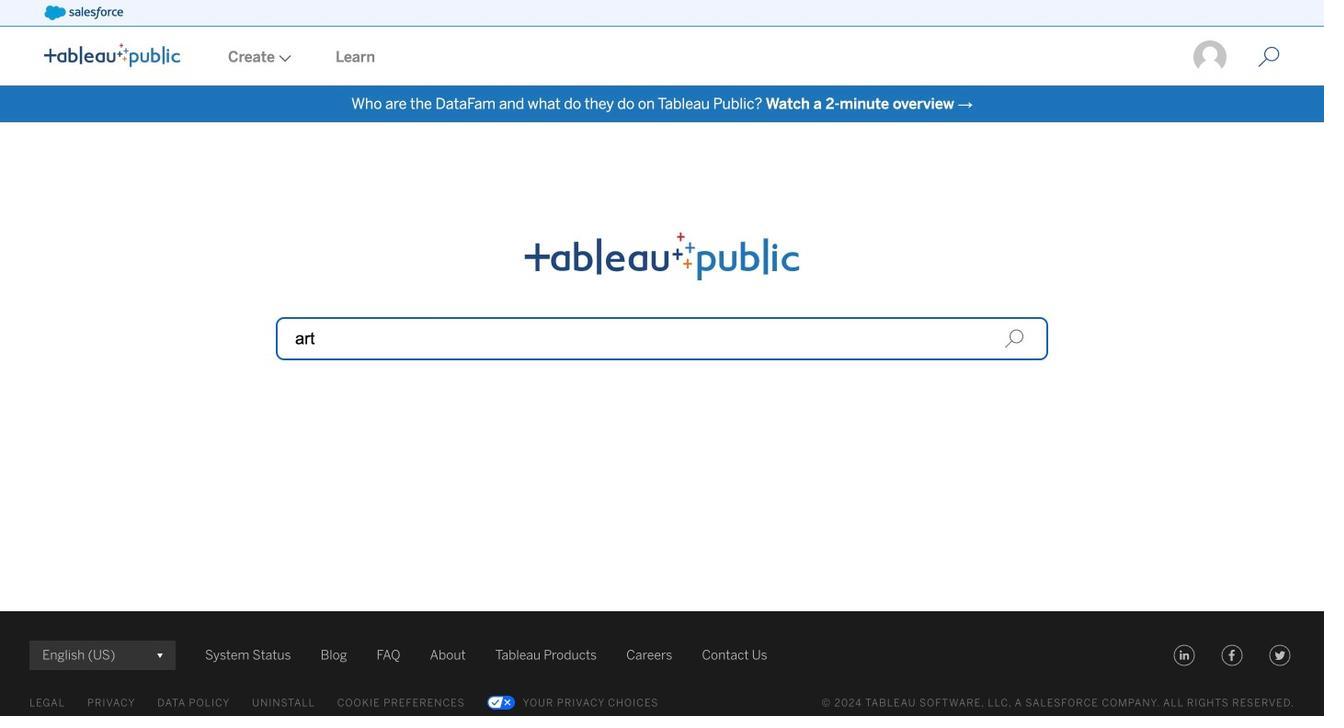 Task type: describe. For each thing, give the bounding box(es) containing it.
selected language element
[[42, 641, 163, 671]]

salesforce logo image
[[44, 6, 123, 20]]



Task type: locate. For each thing, give the bounding box(es) containing it.
create image
[[275, 55, 292, 62]]

go to search image
[[1236, 46, 1302, 68]]

search image
[[1004, 329, 1025, 349]]

logo image
[[44, 43, 180, 67]]

gary.orlando image
[[1192, 39, 1229, 75]]

Search input field
[[276, 317, 1049, 361]]



Task type: vqa. For each thing, say whether or not it's contained in the screenshot.
the right the
no



